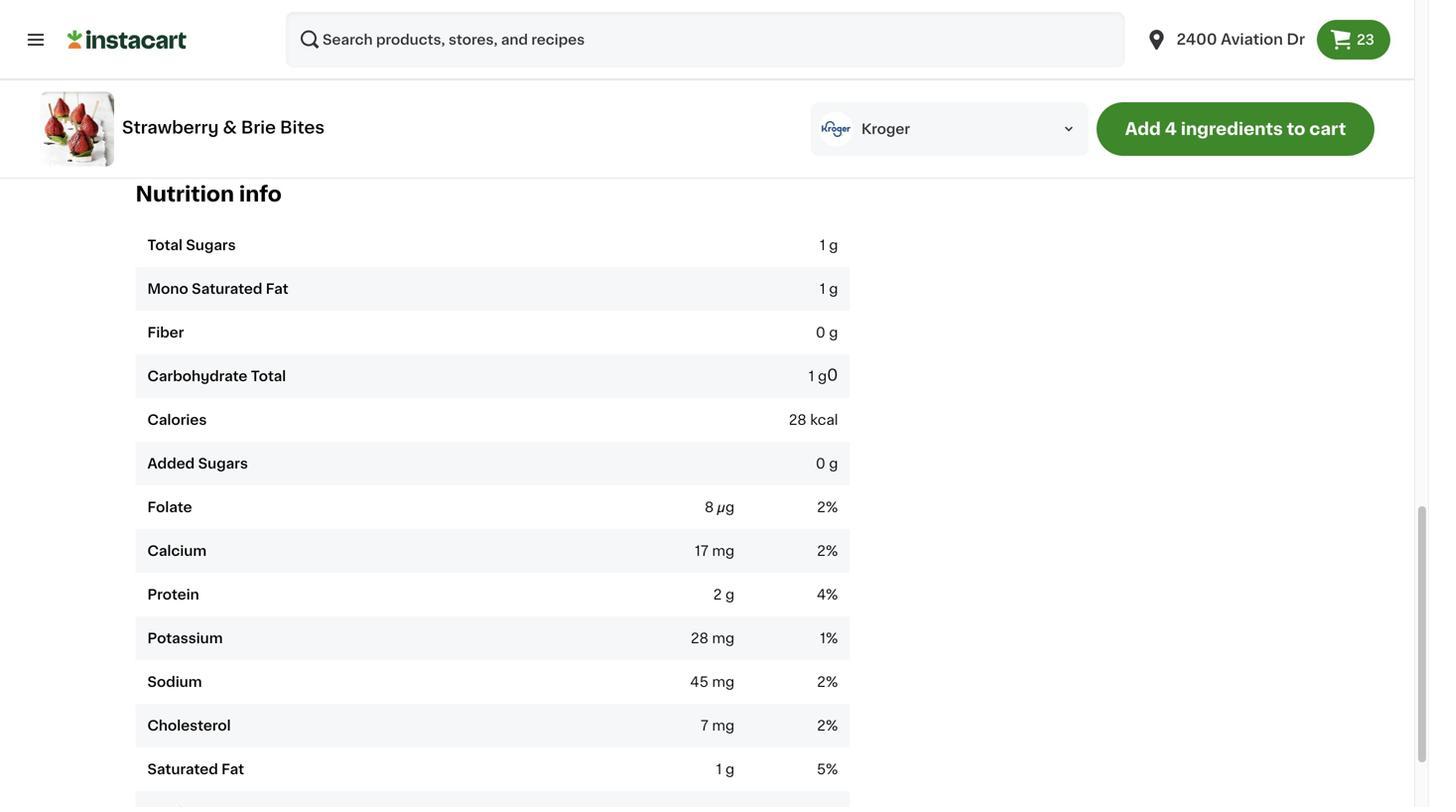 Task type: locate. For each thing, give the bounding box(es) containing it.
mg
[[712, 544, 735, 558], [712, 631, 735, 645], [712, 675, 735, 689], [712, 719, 735, 732]]

saturated down cholesterol on the left bottom of the page
[[147, 762, 218, 776]]

each
[[578, 81, 612, 95]]

2 mg from the top
[[712, 631, 735, 645]]

0 vertical spatial sugars
[[186, 238, 236, 252]]

total
[[147, 238, 183, 252], [251, 369, 286, 383]]

12
[[634, 81, 648, 95]]

1 % from the top
[[826, 500, 838, 514]]

sugars right the added
[[198, 456, 248, 470]]

4 up 1 %
[[817, 587, 826, 601]]

1 vertical spatial 0 g
[[816, 456, 838, 470]]

fat down info
[[266, 282, 289, 296]]

1 vertical spatial saturated
[[147, 762, 218, 776]]

1 vertical spatial sugars
[[198, 456, 248, 470]]

total up mono
[[147, 238, 183, 252]]

instructions
[[136, 24, 270, 45]]

0 up 1 g 0
[[816, 325, 826, 339]]

0 g for fiber
[[816, 325, 838, 339]]

kroger image
[[819, 112, 854, 146]]

1 vertical spatial 1 g
[[820, 282, 838, 296]]

0 vertical spatial 4
[[1165, 121, 1177, 137]]

mg for 45 mg
[[712, 675, 735, 689]]

0 horizontal spatial fat
[[222, 762, 244, 776]]

1 mg from the top
[[712, 544, 735, 558]]

2 vertical spatial 1 g
[[716, 762, 735, 776]]

1 vertical spatial total
[[251, 369, 286, 383]]

1 for mono saturated fat
[[820, 282, 826, 296]]

2 % from the top
[[826, 544, 838, 558]]

2 % for 8 µg
[[817, 500, 838, 514]]

45
[[690, 675, 709, 689]]

fat
[[266, 282, 289, 296], [222, 762, 244, 776]]

28 left kcal
[[789, 413, 807, 427]]

nutrition info
[[136, 184, 282, 204]]

sugars up mono saturated fat in the left of the page
[[186, 238, 236, 252]]

4 2 % from the top
[[817, 719, 838, 732]]

bites
[[280, 119, 325, 136]]

2 % for 45 mg
[[817, 675, 838, 689]]

0 vertical spatial fat
[[266, 282, 289, 296]]

5 %
[[817, 762, 838, 776]]

fiber
[[147, 325, 184, 339]]

0 horizontal spatial of
[[469, 81, 484, 95]]

g
[[829, 238, 838, 252], [829, 282, 838, 296], [829, 325, 838, 339], [818, 369, 827, 383], [829, 456, 838, 470], [726, 587, 735, 601], [726, 762, 735, 776]]

of
[[469, 81, 484, 95], [616, 81, 630, 95]]

carbohydrate
[[147, 369, 248, 383]]

7 % from the top
[[826, 762, 838, 776]]

% for 1 g
[[826, 762, 838, 776]]

1 vertical spatial 4
[[817, 587, 826, 601]]

1
[[820, 238, 826, 252], [820, 282, 826, 296], [809, 369, 815, 383], [820, 631, 826, 645], [716, 762, 722, 776]]

kroger button
[[811, 102, 1089, 156]]

17
[[695, 544, 709, 558]]

mg right "17"
[[712, 544, 735, 558]]

0 down kcal
[[816, 456, 826, 470]]

2 up 5
[[817, 719, 826, 732]]

6 % from the top
[[826, 719, 838, 732]]

0 vertical spatial total
[[147, 238, 183, 252]]

add 4 ingredients to cart
[[1125, 121, 1347, 137]]

2 0 g from the top
[[816, 456, 838, 470]]

0 vertical spatial 0
[[816, 325, 826, 339]]

23
[[1357, 33, 1375, 47]]

0 for added sugars
[[816, 456, 826, 470]]

2 2 % from the top
[[817, 544, 838, 558]]

0 g up 1 g 0
[[816, 325, 838, 339]]

2 for 17 mg
[[817, 544, 826, 558]]

2 down 1 %
[[817, 675, 826, 689]]

kroger
[[862, 122, 910, 136]]

serving.
[[536, 101, 590, 115]]

4
[[1165, 121, 1177, 137], [817, 587, 826, 601]]

2 down kcal
[[817, 500, 826, 514]]

2 % for 7 mg
[[817, 719, 838, 732]]

1 for saturated fat
[[716, 762, 722, 776]]

17 mg
[[695, 544, 735, 558]]

fat down cholesterol on the left bottom of the page
[[222, 762, 244, 776]]

4 right add
[[1165, 121, 1177, 137]]

1 vertical spatial fat
[[222, 762, 244, 776]]

of left 12
[[616, 81, 630, 95]]

2 for 7 mg
[[817, 719, 826, 732]]

saturated
[[192, 282, 262, 296], [147, 762, 218, 776]]

mg right 45
[[712, 675, 735, 689]]

add 4 ingredients to cart button
[[1097, 102, 1375, 156]]

calcium
[[147, 544, 207, 558]]

0 horizontal spatial 28
[[691, 631, 709, 645]]

5 % from the top
[[826, 675, 838, 689]]

before
[[486, 101, 532, 115]]

28 for 28 mg
[[691, 631, 709, 645]]

total right carbohydrate
[[251, 369, 286, 383]]

of up just
[[469, 81, 484, 95]]

0 g
[[816, 325, 838, 339], [816, 456, 838, 470]]

0 g down kcal
[[816, 456, 838, 470]]

4 mg from the top
[[712, 719, 735, 732]]

2400
[[1177, 32, 1218, 47]]

mg for 7 mg
[[712, 719, 735, 732]]

4 % from the top
[[826, 631, 838, 645]]

None search field
[[286, 12, 1125, 68]]

1 0 g from the top
[[816, 325, 838, 339]]

cholesterol
[[147, 719, 231, 732]]

saturated down total sugars
[[192, 282, 262, 296]]

to
[[1287, 121, 1306, 137]]

4 %
[[817, 587, 838, 601]]

2 vertical spatial 0
[[816, 456, 826, 470]]

g for saturated fat
[[726, 762, 735, 776]]

% for 17 mg
[[826, 544, 838, 558]]

mg for 17 mg
[[712, 544, 735, 558]]

g for fiber
[[829, 325, 838, 339]]

28 up 45
[[691, 631, 709, 645]]

0 vertical spatial 1 g
[[820, 238, 838, 252]]

3 2 % from the top
[[817, 675, 838, 689]]

0
[[816, 325, 826, 339], [827, 367, 838, 383], [816, 456, 826, 470]]

0 vertical spatial 28
[[789, 413, 807, 427]]

1 vertical spatial 28
[[691, 631, 709, 645]]

%
[[826, 500, 838, 514], [826, 544, 838, 558], [826, 587, 838, 601], [826, 631, 838, 645], [826, 675, 838, 689], [826, 719, 838, 732], [826, 762, 838, 776]]

1 2 % from the top
[[817, 500, 838, 514]]

mg down 2 g
[[712, 631, 735, 645]]

0 g for added sugars
[[816, 456, 838, 470]]

2 %
[[817, 500, 838, 514], [817, 544, 838, 558], [817, 675, 838, 689], [817, 719, 838, 732]]

1 horizontal spatial 28
[[789, 413, 807, 427]]

ingredients
[[1181, 121, 1283, 137]]

2 of from the left
[[616, 81, 630, 95]]

2 for 8 µg
[[817, 500, 826, 514]]

1 horizontal spatial 4
[[1165, 121, 1177, 137]]

1 vertical spatial 0
[[827, 367, 838, 383]]

3 % from the top
[[826, 587, 838, 601]]

2400 aviation dr button
[[1133, 12, 1317, 68], [1145, 12, 1305, 68]]

mg right the 7
[[712, 719, 735, 732]]

2 up 4 %
[[817, 544, 826, 558]]

0 horizontal spatial total
[[147, 238, 183, 252]]

0 vertical spatial 0 g
[[816, 325, 838, 339]]

2 g
[[714, 587, 735, 601]]

sodium
[[147, 675, 202, 689]]

leaf
[[367, 81, 393, 95]]

2
[[817, 500, 826, 514], [817, 544, 826, 558], [714, 587, 722, 601], [817, 675, 826, 689], [817, 719, 826, 732]]

3 mg from the top
[[712, 675, 735, 689]]

1 horizontal spatial fat
[[266, 282, 289, 296]]

sugars
[[186, 238, 236, 252], [198, 456, 248, 470]]

cart
[[1310, 121, 1347, 137]]

saturated fat
[[147, 762, 244, 776]]

1 g
[[820, 238, 838, 252], [820, 282, 838, 296], [716, 762, 735, 776]]

protein
[[147, 587, 199, 601]]

onto
[[542, 81, 574, 95]]

1 horizontal spatial of
[[616, 81, 630, 95]]

0 horizontal spatial 4
[[817, 587, 826, 601]]

28
[[789, 413, 807, 427], [691, 631, 709, 645]]

thread a strawberry, basil leaf and piece of cheese onto each of 12 toothpicks. drizzle with balsamic glaze just before serving.
[[185, 81, 648, 115]]

0 up kcal
[[827, 367, 838, 383]]

mono saturated fat
[[147, 282, 289, 296]]

dr
[[1287, 32, 1305, 47]]

g for added sugars
[[829, 456, 838, 470]]

2 % for 17 mg
[[817, 544, 838, 558]]



Task type: vqa. For each thing, say whether or not it's contained in the screenshot.
the topmost leaves
no



Task type: describe. For each thing, give the bounding box(es) containing it.
info
[[239, 184, 282, 204]]

thread
[[185, 81, 234, 95]]

with
[[318, 101, 347, 115]]

piece
[[427, 81, 466, 95]]

% for 7 mg
[[826, 719, 838, 732]]

total sugars
[[147, 238, 236, 252]]

1 g for total sugars
[[820, 238, 838, 252]]

28 kcal
[[789, 413, 838, 427]]

1 g for saturated fat
[[716, 762, 735, 776]]

carbohydrate total
[[147, 369, 286, 383]]

mg for 28 mg
[[712, 631, 735, 645]]

sugars for added sugars
[[198, 456, 248, 470]]

drizzle
[[267, 101, 314, 115]]

1 horizontal spatial total
[[251, 369, 286, 383]]

added sugars
[[147, 456, 248, 470]]

1 g for mono saturated fat
[[820, 282, 838, 296]]

potassium
[[147, 631, 223, 645]]

1 of from the left
[[469, 81, 484, 95]]

sugars for total sugars
[[186, 238, 236, 252]]

1 2400 aviation dr button from the left
[[1133, 12, 1317, 68]]

0 vertical spatial saturated
[[192, 282, 262, 296]]

and
[[397, 81, 423, 95]]

calories
[[147, 413, 207, 427]]

7 mg
[[701, 719, 735, 732]]

µg
[[718, 500, 735, 514]]

Search field
[[286, 12, 1125, 68]]

8 µg
[[705, 500, 735, 514]]

4 inside button
[[1165, 121, 1177, 137]]

g for protein
[[726, 587, 735, 601]]

instacart logo image
[[68, 28, 187, 52]]

added
[[147, 456, 195, 470]]

28 mg
[[691, 631, 735, 645]]

5
[[817, 762, 826, 776]]

2400 aviation dr
[[1177, 32, 1305, 47]]

aviation
[[1221, 32, 1283, 47]]

1 for total sugars
[[820, 238, 826, 252]]

23 button
[[1317, 20, 1391, 60]]

1 %
[[820, 631, 838, 645]]

g for total sugars
[[829, 238, 838, 252]]

% for 2 g
[[826, 587, 838, 601]]

kcal
[[810, 413, 838, 427]]

cheese
[[487, 81, 539, 95]]

balsamic
[[351, 101, 413, 115]]

mono
[[147, 282, 188, 296]]

strawberry
[[122, 119, 219, 136]]

% for 28 mg
[[826, 631, 838, 645]]

g inside 1 g 0
[[818, 369, 827, 383]]

2 for 45 mg
[[817, 675, 826, 689]]

nutrition
[[136, 184, 234, 204]]

glaze
[[417, 101, 454, 115]]

folate
[[147, 500, 192, 514]]

2 down 17 mg
[[714, 587, 722, 601]]

&
[[223, 119, 237, 136]]

1 g 0
[[809, 367, 838, 383]]

28 for 28 kcal
[[789, 413, 807, 427]]

8
[[705, 500, 714, 514]]

2 2400 aviation dr button from the left
[[1145, 12, 1305, 68]]

just
[[457, 101, 483, 115]]

% for 45 mg
[[826, 675, 838, 689]]

% for 8 µg
[[826, 500, 838, 514]]

g for mono saturated fat
[[829, 282, 838, 296]]

1 inside 1 g 0
[[809, 369, 815, 383]]

0 for fiber
[[816, 325, 826, 339]]

strawberry & brie bites
[[122, 119, 325, 136]]

basil
[[331, 81, 364, 95]]

45 mg
[[690, 675, 735, 689]]

brie
[[241, 119, 276, 136]]

7
[[701, 719, 709, 732]]

a
[[237, 81, 245, 95]]

add
[[1125, 121, 1161, 137]]

strawberry,
[[249, 81, 328, 95]]

toothpicks.
[[185, 101, 263, 115]]



